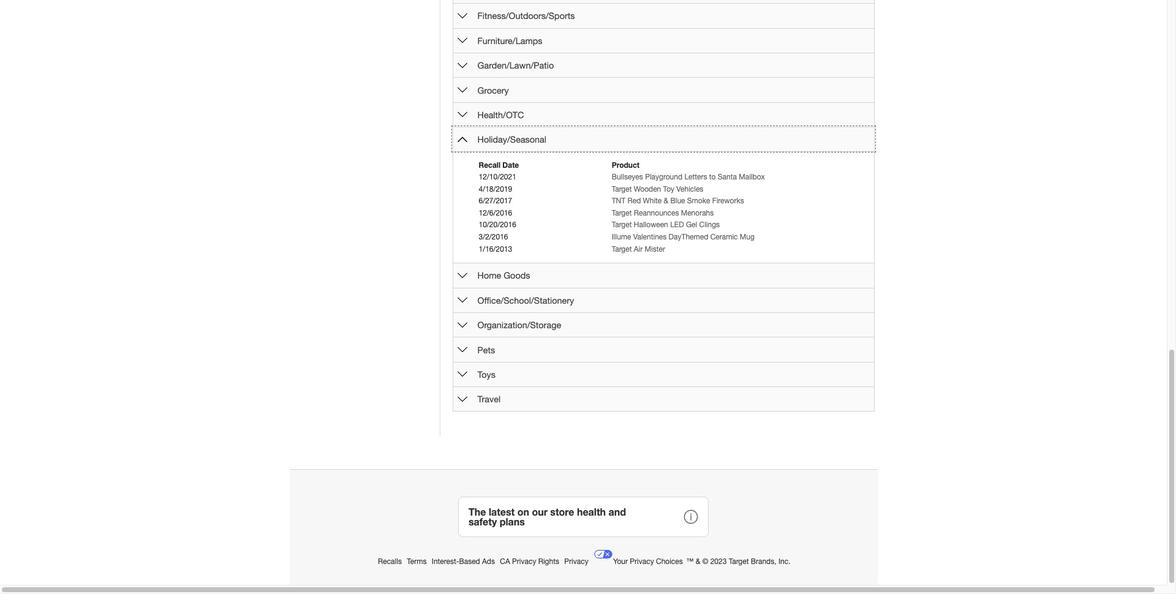 Task type: vqa. For each thing, say whether or not it's contained in the screenshot.


Task type: describe. For each thing, give the bounding box(es) containing it.
target air mister
[[612, 245, 665, 253]]

1/16/2013
[[479, 245, 512, 253]]

recalls
[[378, 558, 402, 566]]

led
[[670, 221, 684, 229]]

your privacy choices link
[[594, 545, 685, 566]]

ads
[[482, 558, 495, 566]]

interest-
[[432, 558, 459, 566]]

bullseyes playground letters to santa mailbox link
[[612, 173, 765, 181]]

on
[[518, 506, 529, 518]]

™
[[687, 558, 694, 566]]

illume
[[612, 233, 631, 241]]

home goods link
[[478, 270, 530, 281]]

white
[[643, 197, 662, 205]]

organization/storage
[[478, 320, 561, 330]]

0 horizontal spatial &
[[664, 197, 669, 205]]

recall date
[[479, 161, 519, 170]]

garden/lawn/patio link
[[478, 60, 554, 71]]

row containing 12/10/2021
[[478, 172, 858, 184]]

privacy inside 'link'
[[630, 558, 654, 566]]

target for target reannounces menorahs
[[612, 209, 632, 217]]

the
[[469, 506, 486, 518]]

health/otc link
[[478, 110, 524, 120]]

pets
[[478, 345, 495, 355]]

blue
[[671, 197, 685, 205]]

menorahs
[[681, 209, 714, 217]]

target halloween led gel clings link
[[612, 221, 720, 229]]

1 horizontal spatial &
[[696, 558, 701, 566]]

terms link
[[407, 558, 429, 566]]

circle arrow e image for pets
[[458, 345, 467, 355]]

our
[[532, 506, 548, 518]]

tnt
[[612, 197, 626, 205]]

santa
[[718, 173, 737, 181]]

privacy link
[[565, 558, 591, 566]]

1 privacy from the left
[[512, 558, 536, 566]]

the latest on our store health and safety plans
[[469, 506, 626, 528]]

product
[[612, 161, 640, 170]]

travel link
[[478, 394, 501, 405]]

2 privacy from the left
[[565, 558, 589, 566]]

organization/storage link
[[478, 320, 561, 330]]

smoke
[[687, 197, 710, 205]]

rights
[[538, 558, 559, 566]]

toys
[[478, 369, 496, 380]]

plans
[[500, 516, 525, 528]]

and
[[609, 506, 626, 518]]

recalls link
[[378, 558, 404, 566]]

garden/lawn/patio
[[478, 60, 554, 71]]

ca
[[500, 558, 510, 566]]

™ & © 2023 target brands, inc.
[[687, 558, 791, 566]]

row containing 6/27/2017
[[478, 196, 858, 208]]

red
[[628, 197, 641, 205]]

daythemed
[[669, 233, 709, 241]]

row containing 3/2/2016
[[478, 232, 858, 244]]

vehicles
[[677, 185, 704, 193]]

letters
[[685, 173, 707, 181]]

office/school/stationery link
[[478, 295, 574, 306]]

health
[[577, 506, 606, 518]]

pets link
[[478, 345, 495, 355]]

ca privacy rights link
[[500, 558, 561, 566]]

fitness/outdoors/sports
[[478, 11, 575, 21]]

fireworks
[[712, 197, 744, 205]]

4/18/2019
[[479, 185, 512, 193]]

circle arrow e image for toys
[[458, 370, 467, 380]]

bullseyes
[[612, 173, 643, 181]]

latest
[[489, 506, 515, 518]]

holiday/seasonal link
[[478, 134, 547, 145]]

target for target air mister
[[612, 245, 632, 253]]

tnt red white & blue smoke fireworks
[[612, 197, 744, 205]]

health/otc
[[478, 110, 524, 120]]

target reannounces menorahs link
[[612, 209, 714, 217]]

circle arrow e image for fitness/outdoors/sports
[[458, 11, 467, 21]]

date
[[503, 161, 519, 170]]

row containing 1/16/2013
[[478, 244, 858, 256]]

ceramic
[[711, 233, 738, 241]]

illume valentines daythemed ceramic mug link
[[612, 233, 755, 241]]

3/2/2016
[[479, 233, 508, 241]]

toys link
[[478, 369, 496, 380]]



Task type: locate. For each thing, give the bounding box(es) containing it.
row up target reannounces menorahs link
[[478, 196, 858, 208]]

brands,
[[751, 558, 777, 566]]

furniture/lamps
[[478, 35, 543, 46]]

clings
[[699, 221, 720, 229]]

goods
[[504, 270, 530, 281]]

valentines
[[633, 233, 667, 241]]

1 circle arrow e image from the top
[[458, 36, 467, 46]]

tnt red white & blue smoke fireworks link
[[612, 197, 744, 205]]

circle arrow e image for health/otc
[[458, 110, 467, 120]]

toy
[[663, 185, 675, 193]]

your
[[613, 558, 628, 566]]

row
[[478, 172, 858, 184], [478, 184, 858, 196], [478, 196, 858, 208], [478, 208, 858, 220], [478, 220, 858, 232], [478, 232, 858, 244], [478, 244, 858, 256]]

7 row from the top
[[478, 244, 858, 256]]

&
[[664, 197, 669, 205], [696, 558, 701, 566]]

circle arrow e image for home goods
[[458, 271, 467, 281]]

6 circle arrow e image from the top
[[458, 370, 467, 380]]

3 circle arrow e image from the top
[[458, 110, 467, 120]]

office/school/stationery
[[478, 295, 574, 306]]

safety
[[469, 516, 497, 528]]

target up tnt
[[612, 185, 632, 193]]

1 vertical spatial &
[[696, 558, 701, 566]]

to
[[709, 173, 716, 181]]

target down tnt
[[612, 209, 632, 217]]

inc.
[[779, 558, 791, 566]]

3 row from the top
[[478, 196, 858, 208]]

privacy right ca
[[512, 558, 536, 566]]

circle arrow s image
[[458, 135, 467, 144]]

1 row from the top
[[478, 172, 858, 184]]

circle arrow e image for organization/storage
[[458, 320, 467, 330]]

playground
[[645, 173, 683, 181]]

& left ©
[[696, 558, 701, 566]]

row down playground
[[478, 184, 858, 196]]

target reannounces menorahs
[[612, 209, 714, 217]]

halloween
[[634, 221, 668, 229]]

target down illume
[[612, 245, 632, 253]]

gel
[[686, 221, 697, 229]]

0 horizontal spatial privacy
[[512, 558, 536, 566]]

target
[[612, 185, 632, 193], [612, 209, 632, 217], [612, 221, 632, 229], [612, 245, 632, 253], [729, 558, 749, 566]]

row down illume valentines daythemed ceramic mug link
[[478, 244, 858, 256]]

5 circle arrow e image from the top
[[458, 394, 467, 404]]

3 circle arrow e image from the top
[[458, 271, 467, 281]]

2 row from the top
[[478, 184, 858, 196]]

row up target halloween led gel clings link
[[478, 208, 858, 220]]

air
[[634, 245, 643, 253]]

bullseyes playground letters to santa mailbox
[[612, 173, 765, 181]]

reannounces
[[634, 209, 679, 217]]

target wooden toy vehicles
[[612, 185, 704, 193]]

circle arrow e image for office/school/stationery
[[458, 296, 467, 305]]

row up toy
[[478, 172, 858, 184]]

12/6/2016
[[479, 209, 512, 217]]

privacy right 'rights'
[[565, 558, 589, 566]]

& left blue
[[664, 197, 669, 205]]

target air mister link
[[612, 245, 665, 253]]

target up illume
[[612, 221, 632, 229]]

home goods
[[478, 270, 530, 281]]

4 circle arrow e image from the top
[[458, 320, 467, 330]]

1 circle arrow e image from the top
[[458, 11, 467, 21]]

recall
[[479, 161, 501, 170]]

circle arrow e image for travel
[[458, 394, 467, 404]]

4 circle arrow e image from the top
[[458, 296, 467, 305]]

the latest on our store health and safety plans link
[[458, 497, 709, 538]]

circle arrow e image
[[458, 11, 467, 21], [458, 60, 467, 70], [458, 110, 467, 120], [458, 296, 467, 305], [458, 394, 467, 404]]

6 row from the top
[[478, 232, 858, 244]]

target for target wooden toy vehicles
[[612, 185, 632, 193]]

2 horizontal spatial privacy
[[630, 558, 654, 566]]

6/27/2017
[[479, 197, 512, 205]]

target halloween led gel clings
[[612, 221, 720, 229]]

based
[[459, 558, 480, 566]]

recalls terms interest-based ads ca privacy rights privacy
[[378, 558, 591, 566]]

circle arrow e image for grocery
[[458, 85, 467, 95]]

0 vertical spatial &
[[664, 197, 669, 205]]

privacy right your
[[630, 558, 654, 566]]

logo image
[[594, 545, 613, 565]]

holiday/seasonal
[[478, 134, 547, 145]]

circle arrow e image for garden/lawn/patio
[[458, 60, 467, 70]]

target for target halloween led gel clings
[[612, 221, 632, 229]]

wooden
[[634, 185, 661, 193]]

privacy
[[512, 558, 536, 566], [565, 558, 589, 566], [630, 558, 654, 566]]

row down target halloween led gel clings
[[478, 232, 858, 244]]

2 circle arrow e image from the top
[[458, 85, 467, 95]]

mug
[[740, 233, 755, 241]]

©
[[703, 558, 709, 566]]

store
[[550, 506, 574, 518]]

circle arrow e image
[[458, 36, 467, 46], [458, 85, 467, 95], [458, 271, 467, 281], [458, 320, 467, 330], [458, 345, 467, 355], [458, 370, 467, 380]]

circle arrow e image for furniture/lamps
[[458, 36, 467, 46]]

1 horizontal spatial privacy
[[565, 558, 589, 566]]

illume valentines daythemed ceramic mug
[[612, 233, 755, 241]]

row containing 4/18/2019
[[478, 184, 858, 196]]

home
[[478, 270, 501, 281]]

target right 2023
[[729, 558, 749, 566]]

2 circle arrow e image from the top
[[458, 60, 467, 70]]

terms
[[407, 558, 427, 566]]

mailbox
[[739, 173, 765, 181]]

row containing 10/20/2016
[[478, 220, 858, 232]]

mister
[[645, 245, 665, 253]]

your privacy choices
[[613, 558, 683, 566]]

3 privacy from the left
[[630, 558, 654, 566]]

2023
[[711, 558, 727, 566]]

row down target reannounces menorahs
[[478, 220, 858, 232]]

4 row from the top
[[478, 208, 858, 220]]

travel
[[478, 394, 501, 405]]

12/10/2021
[[479, 173, 516, 181]]

grocery link
[[478, 85, 509, 95]]

5 row from the top
[[478, 220, 858, 232]]

5 circle arrow e image from the top
[[458, 345, 467, 355]]

grocery
[[478, 85, 509, 95]]

row containing 12/6/2016
[[478, 208, 858, 220]]

choices
[[656, 558, 683, 566]]

fitness/outdoors/sports link
[[478, 11, 575, 21]]



